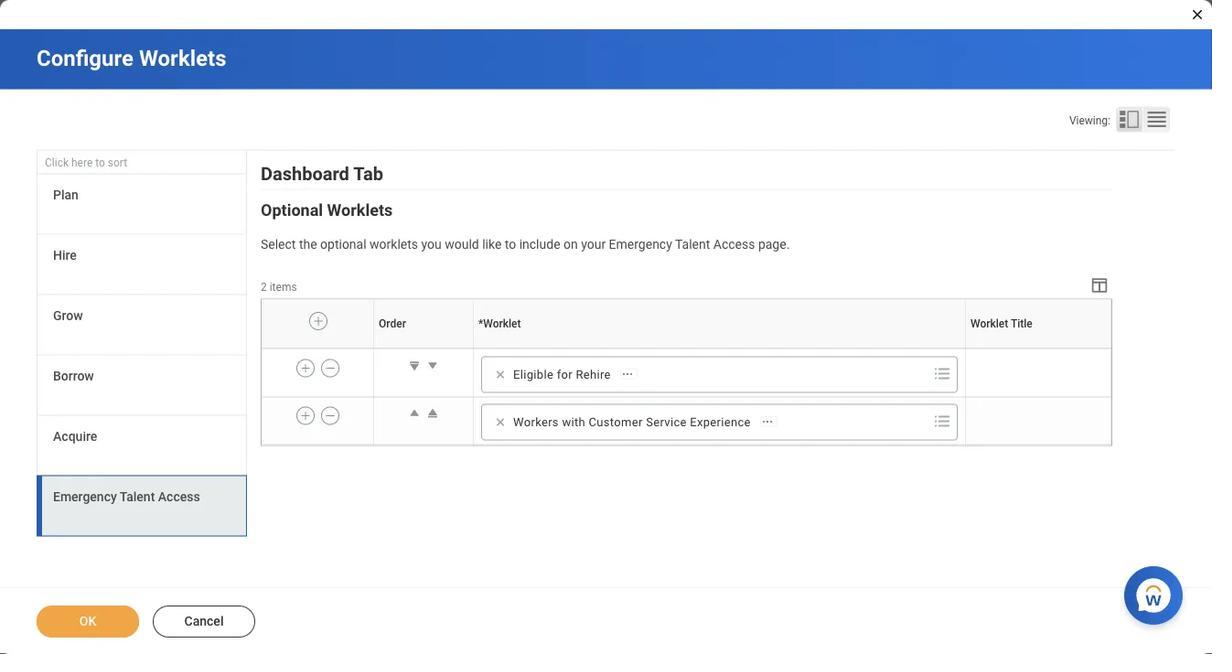 Task type: vqa. For each thing, say whether or not it's contained in the screenshot.
topmost To
yes



Task type: locate. For each thing, give the bounding box(es) containing it.
* worklet
[[479, 317, 521, 330]]

1 vertical spatial order
[[423, 348, 425, 349]]

1 vertical spatial related actions image
[[761, 416, 774, 428]]

0 vertical spatial related actions image
[[621, 368, 634, 381]]

0 horizontal spatial worklets
[[139, 45, 226, 71]]

emergency inside navigation pane region
[[53, 489, 117, 504]]

eligible
[[513, 368, 554, 381]]

to inside popup button
[[95, 156, 105, 169]]

0 horizontal spatial talent
[[120, 489, 155, 504]]

0 vertical spatial talent
[[675, 237, 710, 252]]

related actions image right rehire
[[621, 368, 634, 381]]

x small image
[[491, 413, 510, 431]]

caret bottom image
[[405, 356, 424, 375]]

page.
[[758, 237, 790, 252]]

related actions image inside workers with customer service experience, press delete to clear value. option
[[761, 416, 774, 428]]

to
[[95, 156, 105, 169], [505, 237, 516, 252]]

plus image for worklet
[[312, 313, 325, 329]]

caret top image
[[424, 404, 442, 422]]

access inside list box
[[158, 489, 200, 504]]

related actions image for workers with customer service experience
[[761, 416, 774, 428]]

workday assistant region
[[1124, 559, 1190, 625]]

prompts image
[[931, 363, 953, 385]]

to inside optional worklets group
[[505, 237, 516, 252]]

title inside the row element
[[1011, 317, 1033, 330]]

Toggle to List Detail view radio
[[1116, 107, 1143, 132]]

for
[[557, 368, 573, 381]]

caret down image
[[424, 356, 442, 375]]

0 vertical spatial worklets
[[139, 45, 226, 71]]

1 horizontal spatial order
[[423, 348, 425, 349]]

1 vertical spatial talent
[[120, 489, 155, 504]]

optional worklets button
[[261, 200, 393, 220]]

1 horizontal spatial title
[[1039, 348, 1041, 349]]

to right like
[[505, 237, 516, 252]]

order for order worklet worklet title
[[423, 348, 425, 349]]

eligible for rehire, press delete to clear value. option
[[488, 364, 643, 386]]

1 vertical spatial to
[[505, 237, 516, 252]]

rehire
[[576, 368, 611, 381]]

0 vertical spatial order
[[379, 317, 406, 330]]

customer
[[589, 415, 643, 429]]

related actions image
[[621, 368, 634, 381], [761, 416, 774, 428]]

order up caret down icon
[[423, 348, 425, 349]]

emergency talent access
[[53, 489, 200, 504]]

0 horizontal spatial related actions image
[[621, 368, 634, 381]]

to left the sort
[[95, 156, 105, 169]]

0 vertical spatial to
[[95, 156, 105, 169]]

list box
[[37, 174, 247, 537]]

optional
[[261, 200, 323, 220]]

emergency
[[609, 237, 672, 252], [53, 489, 117, 504]]

plus image up minus icon
[[312, 313, 325, 329]]

click to view/edit grid preferences image
[[1090, 275, 1110, 295]]

configure worklets
[[37, 45, 226, 71]]

related actions image right experience
[[761, 416, 774, 428]]

0 horizontal spatial to
[[95, 156, 105, 169]]

select the optional worklets you would like to include on your emergency talent access page.
[[261, 237, 790, 252]]

1 horizontal spatial emergency
[[609, 237, 672, 252]]

order inside the row element
[[379, 317, 406, 330]]

cancel button
[[153, 606, 255, 638]]

close configure worklets image
[[1190, 7, 1205, 22]]

1 vertical spatial access
[[158, 489, 200, 504]]

workers
[[513, 415, 559, 429]]

access inside optional worklets group
[[713, 237, 755, 252]]

0 horizontal spatial order
[[379, 317, 406, 330]]

minus image
[[324, 408, 337, 424]]

click here to sort
[[45, 156, 127, 169]]

2 row element from the top
[[262, 350, 1111, 397]]

here
[[71, 156, 93, 169]]

1 vertical spatial worklets
[[327, 200, 393, 220]]

hire
[[53, 248, 77, 263]]

ok button
[[37, 606, 139, 638]]

0 horizontal spatial emergency
[[53, 489, 117, 504]]

3 row element from the top
[[262, 397, 1111, 445]]

plan
[[53, 187, 79, 202]]

worklet title
[[971, 317, 1033, 330]]

0 vertical spatial plus image
[[312, 313, 325, 329]]

optional worklets
[[261, 200, 393, 220]]

worklets inside group
[[327, 200, 393, 220]]

1 horizontal spatial worklets
[[327, 200, 393, 220]]

0 vertical spatial emergency
[[609, 237, 672, 252]]

1 row element from the top
[[262, 300, 1115, 348]]

emergency down acquire
[[53, 489, 117, 504]]

1 horizontal spatial to
[[505, 237, 516, 252]]

worklets
[[139, 45, 226, 71], [327, 200, 393, 220]]

2 items
[[261, 280, 297, 293]]

Toggle to Grid view radio
[[1144, 107, 1170, 132]]

worklet column header
[[474, 348, 966, 350]]

1 horizontal spatial access
[[713, 237, 755, 252]]

worklet
[[483, 317, 521, 330], [971, 317, 1008, 330], [718, 348, 721, 349], [1036, 348, 1039, 349]]

plus image left minus icon
[[299, 360, 312, 376]]

plus image
[[299, 408, 312, 424]]

dashboard
[[261, 163, 349, 185]]

0 horizontal spatial access
[[158, 489, 200, 504]]

ok
[[79, 614, 96, 629]]

1 horizontal spatial related actions image
[[761, 416, 774, 428]]

select
[[261, 237, 296, 252]]

0 vertical spatial title
[[1011, 317, 1033, 330]]

cancel
[[184, 614, 224, 629]]

row element
[[262, 300, 1115, 348], [262, 350, 1111, 397], [262, 397, 1111, 445]]

0 horizontal spatial title
[[1011, 317, 1033, 330]]

plus image for eligible for rehire
[[299, 360, 312, 376]]

with
[[562, 415, 586, 429]]

1 vertical spatial emergency
[[53, 489, 117, 504]]

navigation pane region
[[37, 151, 247, 541]]

worklet title column header
[[966, 348, 1111, 350]]

row element containing order
[[262, 300, 1115, 348]]

talent inside optional worklets group
[[675, 237, 710, 252]]

0 vertical spatial access
[[713, 237, 755, 252]]

order up order "column header"
[[379, 317, 406, 330]]

emergency right your on the left top of the page
[[609, 237, 672, 252]]

worklets for optional worklets
[[327, 200, 393, 220]]

order
[[379, 317, 406, 330], [423, 348, 425, 349]]

eligible for rehire element
[[513, 366, 611, 383]]

row element containing workers with customer service experience
[[262, 397, 1111, 445]]

list box containing plan
[[37, 174, 247, 537]]

title
[[1011, 317, 1033, 330], [1039, 348, 1041, 349]]

borrow
[[53, 368, 94, 383]]

*
[[479, 317, 483, 330]]

talent
[[675, 237, 710, 252], [120, 489, 155, 504]]

access
[[713, 237, 755, 252], [158, 489, 200, 504]]

1 vertical spatial plus image
[[299, 360, 312, 376]]

caret up image
[[405, 404, 424, 422]]

1 horizontal spatial talent
[[675, 237, 710, 252]]

related actions image inside eligible for rehire, press delete to clear value. option
[[621, 368, 634, 381]]

plus image
[[312, 313, 325, 329], [299, 360, 312, 376]]



Task type: describe. For each thing, give the bounding box(es) containing it.
click
[[45, 156, 69, 169]]

service
[[646, 415, 687, 429]]

viewing: option group
[[1069, 107, 1176, 136]]

sort
[[108, 156, 127, 169]]

configure
[[37, 45, 134, 71]]

viewing:
[[1069, 114, 1111, 127]]

configure worklets main content
[[0, 29, 1212, 654]]

prompts image
[[931, 410, 953, 432]]

dashboard tab
[[261, 163, 383, 185]]

worklets
[[370, 237, 418, 252]]

order column header
[[374, 348, 474, 350]]

would
[[445, 237, 479, 252]]

eligible for rehire
[[513, 368, 611, 381]]

row element containing eligible for rehire
[[262, 350, 1111, 397]]

emergency inside optional worklets group
[[609, 237, 672, 252]]

list box inside configure worklets main content
[[37, 174, 247, 537]]

the
[[299, 237, 317, 252]]

tab
[[353, 163, 383, 185]]

on
[[564, 237, 578, 252]]

configure worklets dialog
[[0, 0, 1212, 654]]

your
[[581, 237, 606, 252]]

order for order
[[379, 317, 406, 330]]

like
[[482, 237, 502, 252]]

you
[[421, 237, 442, 252]]

talent inside navigation pane region
[[120, 489, 155, 504]]

experience
[[690, 415, 751, 429]]

related actions image for eligible for rehire
[[621, 368, 634, 381]]

grow
[[53, 308, 83, 323]]

2
[[261, 280, 267, 293]]

minus image
[[324, 360, 337, 376]]

include
[[519, 237, 560, 252]]

1 vertical spatial title
[[1039, 348, 1041, 349]]

items
[[270, 280, 297, 293]]

optional worklets group
[[261, 199, 1115, 446]]

x small image
[[491, 365, 510, 384]]

acquire
[[53, 429, 97, 444]]

workers with customer service experience, press delete to clear value. option
[[488, 411, 783, 433]]

order worklet worklet title
[[423, 348, 1041, 349]]

optional
[[320, 237, 367, 252]]

worklets for configure worklets
[[139, 45, 226, 71]]

click here to sort button
[[37, 151, 247, 174]]

workers with customer service experience element
[[513, 414, 751, 430]]

workers with customer service experience
[[513, 415, 751, 429]]



